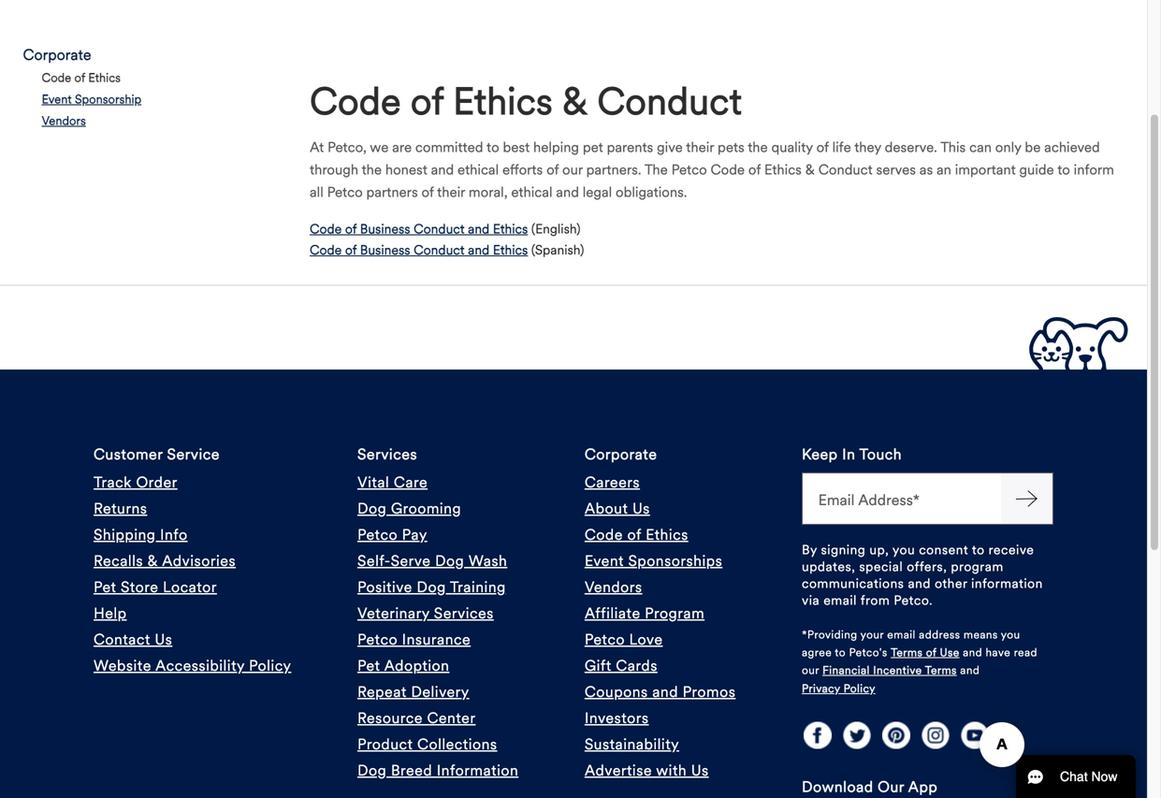 Task type: vqa. For each thing, say whether or not it's contained in the screenshot.
email field
yes



Task type: describe. For each thing, give the bounding box(es) containing it.
self-
[[357, 552, 391, 570]]

be
[[1025, 139, 1041, 156]]

petco inside careers about us code of ethics event sponsorships vendors affiliate program petco love gift cards coupons and promos investors sustainability advertise with us
[[585, 630, 625, 649]]

and inside financial incentive terms and privacy policy
[[960, 664, 980, 678]]

corporate for corporate
[[585, 445, 657, 463]]

center
[[427, 709, 476, 727]]

keep in touch
[[802, 445, 902, 463]]

conduct inside the at petco, we are committed to best helping pet parents give their pets the quality of life they deserve. this can only be achieved through the honest and ethical efforts of our partners. the petco code of ethics & conduct serves as an important guide to inform all petco partners of their moral, ethical and legal obligations.
[[818, 161, 873, 178]]

special
[[859, 558, 903, 575]]

download
[[802, 778, 873, 796]]

& inside the at petco, we are committed to best helping pet parents give their pets the quality of life they deserve. this can only be achieved through the honest and ethical efforts of our partners. the petco code of ethics & conduct serves as an important guide to inform all petco partners of their moral, ethical and legal obligations.
[[805, 161, 815, 178]]

petco's
[[849, 646, 888, 660]]

vital
[[357, 473, 390, 491]]

the
[[645, 161, 668, 178]]

careers
[[585, 473, 640, 491]]

sustainability link
[[585, 731, 679, 758]]

dog breed information link
[[357, 758, 519, 784]]

program
[[951, 558, 1004, 575]]

code of ethics link
[[585, 522, 688, 548]]

careers about us code of ethics event sponsorships vendors affiliate program petco love gift cards coupons and promos investors sustainability advertise with us
[[585, 473, 736, 780]]

you inside '*providing your email address means you agree to'
[[1001, 628, 1020, 642]]

arrow right 12 button
[[1001, 472, 1054, 525]]

contact us link
[[94, 627, 172, 653]]

store
[[121, 578, 159, 596]]

submit email address image
[[1016, 487, 1038, 510]]

delivery
[[411, 683, 469, 701]]

to down "achieved"
[[1057, 161, 1070, 178]]

0 horizontal spatial terms
[[891, 646, 923, 660]]

ethics inside careers about us code of ethics event sponsorships vendors affiliate program petco love gift cards coupons and promos investors sustainability advertise with us
[[646, 526, 688, 544]]

vendors link inside sidebar navigation element
[[42, 112, 86, 129]]

ethics down moral,
[[493, 221, 528, 237]]

agree
[[802, 646, 832, 660]]

policy inside track order returns shipping info recalls & advisories pet store locator help contact us website accessibility policy
[[249, 657, 291, 675]]

code of ethics & conduct
[[310, 79, 742, 124]]

via
[[802, 592, 820, 608]]

coupons and promos link
[[585, 679, 736, 705]]

financial incentive terms and privacy policy
[[802, 664, 980, 696]]

partners
[[366, 183, 418, 201]]

vendors inside careers about us code of ethics event sponsorships vendors affiliate program petco love gift cards coupons and promos investors sustainability advertise with us
[[585, 578, 642, 596]]

corporate code of ethics event sponsorship vendors
[[23, 46, 141, 128]]

policy inside financial incentive terms and privacy policy
[[844, 681, 876, 696]]

you inside by signing up, you consent to receive updates, special offers, program communications and other information via email from petco.
[[892, 542, 915, 558]]

self-serve dog wash link
[[357, 548, 507, 574]]

code of business conduct and ethics link for (english)
[[310, 219, 528, 240]]

legal
[[583, 183, 612, 201]]

*providing
[[802, 628, 858, 642]]

positive dog training link
[[357, 574, 506, 600]]

to inside '*providing your email address means you agree to'
[[835, 646, 846, 660]]

at petco, we are committed to best helping pet parents give their pets the quality of life they deserve. this can only be achieved through the honest and ethical efforts of our partners. the petco code of ethics & conduct serves as an important guide to inform all petco partners of their moral, ethical and legal obligations.
[[310, 139, 1114, 201]]

petco.
[[894, 592, 933, 608]]

of inside corporate code of ethics event sponsorship vendors
[[74, 70, 85, 85]]

moral,
[[469, 183, 508, 201]]

about us link
[[585, 496, 650, 522]]

by signing up, you consent to receive updates, special offers, program communications and other information via email from petco.
[[802, 542, 1043, 608]]

code of business conduct and ethics (english) code of business conduct and ethics (spanish)
[[310, 221, 584, 258]]

efforts
[[502, 161, 543, 178]]

1 business from the top
[[360, 221, 410, 237]]

deserve.
[[885, 139, 937, 156]]

1 horizontal spatial vendors link
[[585, 574, 642, 600]]

(english)
[[531, 221, 581, 237]]

care
[[394, 473, 428, 491]]

gift cards link
[[585, 653, 658, 679]]

vendors inside corporate code of ethics event sponsorship vendors
[[42, 113, 86, 128]]

dog down vital
[[357, 499, 387, 518]]

serve
[[391, 552, 431, 570]]

accessibility
[[155, 657, 245, 675]]

product collections link
[[357, 731, 497, 758]]

all
[[310, 183, 324, 201]]

help
[[94, 604, 127, 622]]

touch
[[859, 445, 902, 463]]

info
[[160, 526, 188, 544]]

1 horizontal spatial &
[[562, 79, 588, 124]]

petco's terms of use
[[849, 646, 960, 660]]

2 vertical spatial us
[[691, 761, 709, 780]]

repeat delivery link
[[357, 679, 469, 705]]

privacy
[[802, 681, 840, 696]]

dog grooming link
[[357, 496, 461, 522]]

contact
[[94, 630, 150, 649]]

promos
[[683, 683, 736, 701]]

privacy policy link
[[802, 680, 876, 697]]

offers,
[[907, 558, 947, 575]]

dog up positive dog training link
[[435, 552, 464, 570]]

corporate for corporate code of ethics event sponsorship vendors
[[23, 46, 91, 64]]

best
[[503, 139, 530, 156]]

website
[[94, 657, 151, 675]]

we
[[370, 139, 389, 156]]

sponsorship
[[75, 92, 141, 107]]

code inside corporate code of ethics event sponsorship vendors
[[42, 70, 71, 85]]

dog down product
[[357, 761, 387, 780]]

breed
[[391, 761, 432, 780]]

& inside track order returns shipping info recalls & advisories pet store locator help contact us website accessibility policy
[[148, 552, 158, 570]]

0 vertical spatial the
[[748, 139, 768, 156]]

training
[[450, 578, 506, 596]]

ethics inside the at petco, we are committed to best helping pet parents give their pets the quality of life they deserve. this can only be achieved through the honest and ethical efforts of our partners. the petco code of ethics & conduct serves as an important guide to inform all petco partners of their moral, ethical and legal obligations.
[[764, 161, 802, 178]]

vital care dog grooming petco pay self-serve dog wash positive dog training veterinary services petco insurance pet adoption repeat delivery resource center product collections dog breed information
[[357, 473, 519, 780]]

love
[[629, 630, 663, 649]]

pet inside vital care dog grooming petco pay self-serve dog wash positive dog training veterinary services petco insurance pet adoption repeat delivery resource center product collections dog breed information
[[357, 657, 380, 675]]

veterinary
[[357, 604, 430, 622]]

app
[[908, 778, 938, 796]]

collections
[[417, 735, 497, 753]]

us inside track order returns shipping info recalls & advisories pet store locator help contact us website accessibility policy
[[155, 630, 172, 649]]

ethics left (spanish)
[[493, 242, 528, 258]]

can
[[969, 139, 992, 156]]

dog down self-serve dog wash link
[[417, 578, 446, 596]]

up,
[[870, 542, 889, 558]]

other
[[935, 575, 968, 592]]

event inside careers about us code of ethics event sponsorships vendors affiliate program petco love gift cards coupons and promos investors sustainability advertise with us
[[585, 552, 624, 570]]

pet adoption link
[[357, 653, 450, 679]]

life
[[832, 139, 851, 156]]

gift
[[585, 657, 612, 675]]

product
[[357, 735, 413, 753]]



Task type: locate. For each thing, give the bounding box(es) containing it.
0 horizontal spatial policy
[[249, 657, 291, 675]]

1 vertical spatial policy
[[844, 681, 876, 696]]

sponsorships
[[628, 552, 723, 570]]

our down helping
[[562, 161, 583, 178]]

resource
[[357, 709, 423, 727]]

corporate inside corporate code of ethics event sponsorship vendors
[[23, 46, 91, 64]]

ethics up sponsorship
[[88, 70, 121, 85]]

1 horizontal spatial you
[[1001, 628, 1020, 642]]

email
[[824, 592, 857, 608], [887, 628, 916, 642]]

0 vertical spatial email
[[824, 592, 857, 608]]

1 horizontal spatial policy
[[844, 681, 876, 696]]

terms
[[891, 646, 923, 660], [925, 664, 957, 678]]

vendors down event sponsorship link
[[42, 113, 86, 128]]

services down training at the bottom left of the page
[[434, 604, 494, 622]]

corporate up event sponsorship link
[[23, 46, 91, 64]]

and inside and have read our
[[963, 646, 982, 660]]

advisories
[[162, 552, 236, 570]]

read
[[1014, 646, 1038, 660]]

shipping info link
[[94, 522, 188, 548]]

0 horizontal spatial the
[[362, 161, 382, 178]]

website accessibility policy link
[[94, 653, 291, 679]]

& down quality
[[805, 161, 815, 178]]

your
[[860, 628, 884, 642]]

petco down through
[[327, 183, 363, 201]]

our inside the at petco, we are committed to best helping pet parents give their pets the quality of life they deserve. this can only be achieved through the honest and ethical efforts of our partners. the petco code of ethics & conduct serves as an important guide to inform all petco partners of their moral, ethical and legal obligations.
[[562, 161, 583, 178]]

pet
[[94, 578, 116, 596], [357, 657, 380, 675]]

and have read our
[[802, 646, 1038, 678]]

you up have
[[1001, 628, 1020, 642]]

grooming
[[391, 499, 461, 518]]

1 vertical spatial the
[[362, 161, 382, 178]]

customer
[[94, 445, 163, 463]]

their right give
[[686, 139, 714, 156]]

to left best
[[487, 139, 499, 156]]

terms down use
[[925, 664, 957, 678]]

sidebar navigation element
[[23, 46, 264, 129]]

from
[[861, 592, 890, 608]]

1 vertical spatial terms
[[925, 664, 957, 678]]

0 horizontal spatial vendors link
[[42, 112, 86, 129]]

business
[[360, 221, 410, 237], [360, 242, 410, 258]]

means
[[964, 628, 998, 642]]

petco
[[671, 161, 707, 178], [327, 183, 363, 201], [357, 526, 398, 544], [357, 630, 398, 649], [585, 630, 625, 649]]

0 vertical spatial policy
[[249, 657, 291, 675]]

their left moral,
[[437, 183, 465, 201]]

signing
[[821, 542, 866, 558]]

2 horizontal spatial us
[[691, 761, 709, 780]]

*providing your email address means you agree to
[[802, 628, 1020, 660]]

petco up the self-
[[357, 526, 398, 544]]

quality
[[771, 139, 813, 156]]

vendors up affiliate
[[585, 578, 642, 596]]

(spanish)
[[531, 242, 584, 258]]

1 horizontal spatial the
[[748, 139, 768, 156]]

vendors
[[42, 113, 86, 128], [585, 578, 642, 596]]

conduct
[[597, 79, 742, 124], [818, 161, 873, 178], [414, 221, 465, 237], [414, 242, 465, 258]]

0 horizontal spatial you
[[892, 542, 915, 558]]

0 horizontal spatial email
[[824, 592, 857, 608]]

ethics inside corporate code of ethics event sponsorship vendors
[[88, 70, 121, 85]]

petco down give
[[671, 161, 707, 178]]

pet up repeat at the bottom left of the page
[[357, 657, 380, 675]]

have
[[986, 646, 1011, 660]]

2 code of business conduct and ethics link from the top
[[310, 240, 528, 261]]

you
[[892, 542, 915, 558], [1001, 628, 1020, 642]]

recalls & advisories link
[[94, 548, 236, 574]]

1 horizontal spatial us
[[632, 499, 650, 518]]

to inside by signing up, you consent to receive updates, special offers, program communications and other information via email from petco.
[[972, 542, 985, 558]]

only
[[995, 139, 1021, 156]]

adoption
[[384, 657, 450, 675]]

ethics up best
[[453, 79, 553, 124]]

wash
[[469, 552, 507, 570]]

None email field
[[802, 472, 1001, 525]]

policy down financial
[[844, 681, 876, 696]]

ethical down efforts
[[511, 183, 552, 201]]

0 vertical spatial us
[[632, 499, 650, 518]]

0 vertical spatial services
[[357, 445, 417, 463]]

1 vertical spatial our
[[802, 664, 819, 678]]

ethical up moral,
[[458, 161, 499, 178]]

1 vertical spatial corporate
[[585, 445, 657, 463]]

1 vertical spatial event
[[585, 552, 624, 570]]

of
[[74, 70, 85, 85], [410, 79, 443, 124], [816, 139, 829, 156], [546, 161, 559, 178], [748, 161, 761, 178], [421, 183, 434, 201], [345, 221, 357, 237], [345, 242, 357, 258], [627, 526, 641, 544], [926, 646, 937, 660]]

0 vertical spatial vendors link
[[42, 112, 86, 129]]

& up pet
[[562, 79, 588, 124]]

the down we
[[362, 161, 382, 178]]

2 vertical spatial &
[[148, 552, 158, 570]]

investors
[[585, 709, 649, 727]]

1 horizontal spatial vendors
[[585, 578, 642, 596]]

terms inside financial incentive terms and privacy policy
[[925, 664, 957, 678]]

1 horizontal spatial email
[[887, 628, 916, 642]]

pet store locator link
[[94, 574, 217, 600]]

1 horizontal spatial ethical
[[511, 183, 552, 201]]

0 horizontal spatial corporate
[[23, 46, 91, 64]]

vendors link down event sponsorship link
[[42, 112, 86, 129]]

affiliate program link
[[585, 600, 705, 627]]

with
[[656, 761, 687, 780]]

you right up,
[[892, 542, 915, 558]]

event inside corporate code of ethics event sponsorship vendors
[[42, 92, 72, 107]]

pet up "help"
[[94, 578, 116, 596]]

0 horizontal spatial us
[[155, 630, 172, 649]]

pet inside track order returns shipping info recalls & advisories pet store locator help contact us website accessibility policy
[[94, 578, 116, 596]]

us up the code of ethics link
[[632, 499, 650, 518]]

our down "agree"
[[802, 664, 819, 678]]

communications
[[802, 575, 904, 592]]

returns link
[[94, 496, 147, 522]]

code of business conduct and ethics link for (spanish)
[[310, 240, 528, 261]]

1 vertical spatial email
[[887, 628, 916, 642]]

0 vertical spatial pet
[[94, 578, 116, 596]]

and inside by signing up, you consent to receive updates, special offers, program communications and other information via email from petco.
[[908, 575, 931, 592]]

1 vertical spatial services
[[434, 604, 494, 622]]

0 horizontal spatial vendors
[[42, 113, 86, 128]]

use
[[940, 646, 960, 660]]

1 horizontal spatial services
[[434, 604, 494, 622]]

0 vertical spatial our
[[562, 161, 583, 178]]

1 vertical spatial vendors
[[585, 578, 642, 596]]

the right pets
[[748, 139, 768, 156]]

&
[[562, 79, 588, 124], [805, 161, 815, 178], [148, 552, 158, 570]]

0 horizontal spatial pet
[[94, 578, 116, 596]]

2 horizontal spatial &
[[805, 161, 815, 178]]

0 vertical spatial their
[[686, 139, 714, 156]]

& up "pet store locator" link
[[148, 552, 158, 570]]

track order returns shipping info recalls & advisories pet store locator help contact us website accessibility policy
[[94, 473, 291, 675]]

1 horizontal spatial corporate
[[585, 445, 657, 463]]

1 horizontal spatial event
[[585, 552, 624, 570]]

repeat
[[357, 683, 407, 701]]

resource center link
[[357, 705, 476, 731]]

shipping
[[94, 526, 156, 544]]

0 horizontal spatial services
[[357, 445, 417, 463]]

order
[[136, 473, 178, 491]]

0 vertical spatial vendors
[[42, 113, 86, 128]]

corporate up careers
[[585, 445, 657, 463]]

guide
[[1019, 161, 1054, 178]]

0 horizontal spatial ethical
[[458, 161, 499, 178]]

investors link
[[585, 705, 649, 731]]

consent
[[919, 542, 968, 558]]

ethics up "sponsorships" at the right of the page
[[646, 526, 688, 544]]

cards
[[616, 657, 658, 675]]

vendors link up affiliate
[[585, 574, 642, 600]]

us up website accessibility policy link
[[155, 630, 172, 649]]

honest
[[385, 161, 427, 178]]

affiliate
[[585, 604, 641, 622]]

financial
[[822, 664, 870, 678]]

0 horizontal spatial their
[[437, 183, 465, 201]]

insurance
[[402, 630, 471, 649]]

recalls
[[94, 552, 143, 570]]

in
[[842, 445, 856, 463]]

incentive
[[873, 664, 922, 678]]

and
[[431, 161, 454, 178], [556, 183, 579, 201], [468, 221, 490, 237], [468, 242, 490, 258], [908, 575, 931, 592], [963, 646, 982, 660], [960, 664, 980, 678], [652, 683, 678, 701]]

1 horizontal spatial our
[[802, 664, 819, 678]]

positive
[[357, 578, 412, 596]]

this
[[941, 139, 966, 156]]

sustainability
[[585, 735, 679, 753]]

0 horizontal spatial our
[[562, 161, 583, 178]]

dog
[[357, 499, 387, 518], [435, 552, 464, 570], [417, 578, 446, 596], [357, 761, 387, 780]]

pet
[[583, 139, 603, 156]]

service
[[167, 445, 220, 463]]

1 horizontal spatial their
[[686, 139, 714, 156]]

0 vertical spatial event
[[42, 92, 72, 107]]

0 vertical spatial business
[[360, 221, 410, 237]]

1 vertical spatial business
[[360, 242, 410, 258]]

receive
[[989, 542, 1034, 558]]

1 horizontal spatial pet
[[357, 657, 380, 675]]

1 vertical spatial &
[[805, 161, 815, 178]]

1 code of business conduct and ethics link from the top
[[310, 219, 528, 240]]

event down the code of ethics link
[[585, 552, 624, 570]]

terms of use link
[[891, 644, 960, 661]]

coupons
[[585, 683, 648, 701]]

services up vital care link
[[357, 445, 417, 463]]

email inside by signing up, you consent to receive updates, special offers, program communications and other information via email from petco.
[[824, 592, 857, 608]]

1 vertical spatial vendors link
[[585, 574, 642, 600]]

event down corporate link
[[42, 92, 72, 107]]

petco down veterinary
[[357, 630, 398, 649]]

code inside the at petco, we are committed to best helping pet parents give their pets the quality of life they deserve. this can only be achieved through the honest and ethical efforts of our partners. the petco code of ethics & conduct serves as an important guide to inform all petco partners of their moral, ethical and legal obligations.
[[711, 161, 745, 178]]

1 vertical spatial pet
[[357, 657, 380, 675]]

help link
[[94, 600, 127, 627]]

obligations.
[[616, 183, 687, 201]]

keep
[[802, 445, 838, 463]]

email down communications
[[824, 592, 857, 608]]

as
[[920, 161, 933, 178]]

code inside careers about us code of ethics event sponsorships vendors affiliate program petco love gift cards coupons and promos investors sustainability advertise with us
[[585, 526, 623, 544]]

0 vertical spatial corporate
[[23, 46, 91, 64]]

ethics down quality
[[764, 161, 802, 178]]

0 vertical spatial you
[[892, 542, 915, 558]]

1 horizontal spatial terms
[[925, 664, 957, 678]]

services inside vital care dog grooming petco pay self-serve dog wash positive dog training veterinary services petco insurance pet adoption repeat delivery resource center product collections dog breed information
[[434, 604, 494, 622]]

inform
[[1074, 161, 1114, 178]]

0 vertical spatial terms
[[891, 646, 923, 660]]

the
[[748, 139, 768, 156], [362, 161, 382, 178]]

pets
[[718, 139, 744, 156]]

1 vertical spatial ethical
[[511, 183, 552, 201]]

policy right accessibility
[[249, 657, 291, 675]]

terms up incentive
[[891, 646, 923, 660]]

1 vertical spatial us
[[155, 630, 172, 649]]

us right with
[[691, 761, 709, 780]]

of inside careers about us code of ethics event sponsorships vendors affiliate program petco love gift cards coupons and promos investors sustainability advertise with us
[[627, 526, 641, 544]]

to up financial
[[835, 646, 846, 660]]

1 vertical spatial their
[[437, 183, 465, 201]]

email inside '*providing your email address means you agree to'
[[887, 628, 916, 642]]

are
[[392, 139, 412, 156]]

to up program
[[972, 542, 985, 558]]

and inside careers about us code of ethics event sponsorships vendors affiliate program petco love gift cards coupons and promos investors sustainability advertise with us
[[652, 683, 678, 701]]

0 horizontal spatial &
[[148, 552, 158, 570]]

our inside and have read our
[[802, 664, 819, 678]]

event sponsorship link
[[42, 91, 141, 108]]

0 horizontal spatial event
[[42, 92, 72, 107]]

email up petco's terms of use
[[887, 628, 916, 642]]

0 vertical spatial &
[[562, 79, 588, 124]]

2 business from the top
[[360, 242, 410, 258]]

petco up gift
[[585, 630, 625, 649]]

1 vertical spatial you
[[1001, 628, 1020, 642]]

0 vertical spatial ethical
[[458, 161, 499, 178]]

event sponsorships link
[[585, 548, 723, 574]]

returns
[[94, 499, 147, 518]]

information
[[971, 575, 1043, 592]]

veterinary services link
[[357, 600, 494, 627]]



